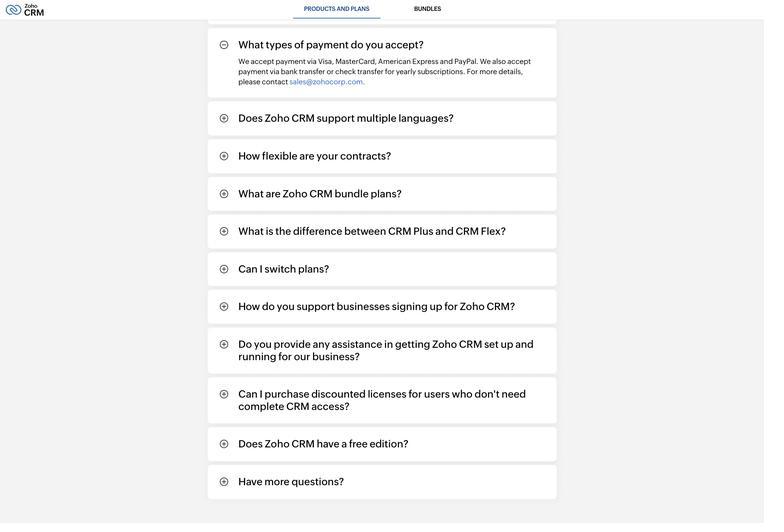 Task type: describe. For each thing, give the bounding box(es) containing it.
what for what types of payment do you accept?
[[239, 39, 264, 51]]

how do you support businesses signing up for zoho crm?
[[239, 301, 516, 313]]

support for multiple
[[317, 113, 355, 124]]

complete
[[239, 401, 285, 413]]

2 we from the left
[[480, 57, 491, 66]]

languages?
[[399, 113, 454, 124]]

plans
[[351, 5, 370, 12]]

paypal.
[[455, 57, 479, 66]]

crm inside the do you provide any assistance in getting zoho crm set up and running for our business?
[[459, 339, 483, 351]]

your
[[317, 150, 339, 162]]

users
[[424, 389, 450, 400]]

1 we from the left
[[239, 57, 249, 66]]

zoho inside the do you provide any assistance in getting zoho crm set up and running for our business?
[[433, 339, 457, 351]]

and inside the do you provide any assistance in getting zoho crm set up and running for our business?
[[516, 339, 534, 351]]

0 vertical spatial do
[[351, 39, 364, 51]]

access?
[[312, 401, 350, 413]]

or
[[327, 68, 334, 76]]

for inside we accept payment via visa, mastercard, american express and paypal. we also accept payment via bank transfer or check transfer for yearly subscriptions. for more details, please contact
[[385, 68, 395, 76]]

accept?
[[386, 39, 424, 51]]

and inside we accept payment via visa, mastercard, american express and paypal. we also accept payment via bank transfer or check transfer for yearly subscriptions. for more details, please contact
[[440, 57, 453, 66]]

up inside the do you provide any assistance in getting zoho crm set up and running for our business?
[[501, 339, 514, 351]]

0 horizontal spatial plans?
[[298, 263, 330, 275]]

have
[[317, 439, 340, 450]]

flexible
[[262, 150, 298, 162]]

sales@zohocorp.com.
[[290, 78, 366, 86]]

can for can i switch plans?
[[239, 263, 258, 275]]

you inside the do you provide any assistance in getting zoho crm set up and running for our business?
[[254, 339, 272, 351]]

for inside the do you provide any assistance in getting zoho crm set up and running for our business?
[[279, 351, 292, 363]]

is
[[266, 226, 274, 237]]

multiple
[[357, 113, 397, 124]]

assistance
[[332, 339, 383, 351]]

do you provide any assistance in getting zoho crm set up and running for our business?
[[239, 339, 534, 363]]

is
[[239, 1, 246, 13]]

1 horizontal spatial payment
[[276, 57, 306, 66]]

1 vertical spatial via
[[270, 68, 280, 76]]

who
[[452, 389, 473, 400]]

how for how do you support businesses signing up for zoho crm?
[[239, 301, 260, 313]]

2 horizontal spatial payment
[[306, 39, 349, 51]]

contact
[[262, 78, 288, 86]]

sales@zohocorp.com. link
[[290, 77, 366, 87]]

i for switch
[[260, 263, 263, 275]]

bundle
[[335, 188, 369, 200]]

1 vertical spatial are
[[266, 188, 281, 200]]

can i purchase discounted licenses for users who don't need complete crm access?
[[239, 389, 527, 413]]

data
[[265, 1, 287, 13]]

can for can i purchase discounted licenses for users who don't need complete crm access?
[[239, 389, 258, 400]]

support for businesses
[[297, 301, 335, 313]]

subscriptions.
[[418, 68, 466, 76]]

have
[[239, 476, 263, 488]]

discounted
[[312, 389, 366, 400]]

can i switch plans?
[[239, 263, 330, 275]]

need
[[502, 389, 527, 400]]

don't
[[475, 389, 500, 400]]

how flexible are your contracts?
[[239, 150, 391, 162]]

products
[[304, 5, 336, 12]]

bundles
[[414, 5, 441, 12]]



Task type: locate. For each thing, give the bounding box(es) containing it.
also
[[493, 57, 506, 66]]

getting
[[395, 339, 431, 351]]

types
[[266, 39, 293, 51]]

1 horizontal spatial we
[[480, 57, 491, 66]]

the
[[276, 226, 291, 237]]

licenses
[[368, 389, 407, 400]]

1 vertical spatial how
[[239, 301, 260, 313]]

0 horizontal spatial do
[[262, 301, 275, 313]]

1 vertical spatial up
[[501, 339, 514, 351]]

edition?
[[370, 439, 409, 450]]

any
[[313, 339, 330, 351]]

up
[[430, 301, 443, 313], [501, 339, 514, 351]]

products and plans
[[304, 5, 370, 12]]

0 vertical spatial plans?
[[371, 188, 402, 200]]

plans?
[[371, 188, 402, 200], [298, 263, 330, 275]]

what
[[239, 39, 264, 51], [239, 188, 264, 200], [239, 226, 264, 237]]

1 vertical spatial payment
[[276, 57, 306, 66]]

1 horizontal spatial plans?
[[371, 188, 402, 200]]

switch
[[265, 263, 296, 275]]

1 horizontal spatial are
[[300, 150, 315, 162]]

1 horizontal spatial you
[[277, 301, 295, 313]]

3 what from the top
[[239, 226, 264, 237]]

0 vertical spatial you
[[366, 39, 384, 51]]

0 vertical spatial are
[[300, 150, 315, 162]]

of
[[295, 39, 304, 51]]

1 vertical spatial can
[[239, 389, 258, 400]]

check
[[336, 68, 356, 76]]

0 vertical spatial i
[[260, 263, 263, 275]]

accept
[[251, 57, 274, 66], [508, 57, 531, 66]]

plans? right 'bundle'
[[371, 188, 402, 200]]

provide
[[274, 339, 311, 351]]

transfer down visa,
[[299, 68, 326, 76]]

crm?
[[487, 301, 516, 313]]

payment up visa,
[[306, 39, 349, 51]]

2 how from the top
[[239, 301, 260, 313]]

for
[[467, 68, 478, 76]]

more right "have"
[[265, 476, 290, 488]]

0 vertical spatial up
[[430, 301, 443, 313]]

1 vertical spatial does
[[239, 439, 263, 450]]

0 horizontal spatial up
[[430, 301, 443, 313]]

1 transfer from the left
[[299, 68, 326, 76]]

purchase
[[265, 389, 310, 400]]

1 accept from the left
[[251, 57, 274, 66]]

can left "switch"
[[239, 263, 258, 275]]

are
[[300, 150, 315, 162], [266, 188, 281, 200]]

1 vertical spatial what
[[239, 188, 264, 200]]

signing
[[392, 301, 428, 313]]

difference
[[293, 226, 343, 237]]

i up "complete"
[[260, 389, 263, 400]]

and
[[337, 5, 350, 12], [440, 57, 453, 66], [436, 226, 454, 237], [516, 339, 534, 351]]

what for what are zoho crm bundle plans?
[[239, 188, 264, 200]]

can
[[239, 263, 258, 275], [239, 389, 258, 400]]

we
[[239, 57, 249, 66], [480, 57, 491, 66]]

does zoho crm have a free edition?
[[239, 439, 409, 450]]

express
[[413, 57, 439, 66]]

mastercard,
[[336, 57, 377, 66]]

1 horizontal spatial transfer
[[358, 68, 384, 76]]

visa,
[[318, 57, 334, 66]]

does zoho crm support multiple languages?
[[239, 113, 454, 124]]

flex?
[[481, 226, 506, 237]]

i
[[260, 263, 263, 275], [260, 389, 263, 400]]

we left also
[[480, 57, 491, 66]]

2 vertical spatial you
[[254, 339, 272, 351]]

what are zoho crm bundle plans?
[[239, 188, 402, 200]]

0 vertical spatial payment
[[306, 39, 349, 51]]

for inside can i purchase discounted licenses for users who don't need complete crm access?
[[409, 389, 422, 400]]

can up "complete"
[[239, 389, 258, 400]]

set
[[485, 339, 499, 351]]

do
[[351, 39, 364, 51], [262, 301, 275, 313]]

plus
[[414, 226, 434, 237]]

2 can from the top
[[239, 389, 258, 400]]

does for does zoho crm have a free edition?
[[239, 439, 263, 450]]

0 horizontal spatial you
[[254, 339, 272, 351]]

via
[[307, 57, 317, 66], [270, 68, 280, 76]]

1 what from the top
[[239, 39, 264, 51]]

do
[[239, 339, 252, 351]]

0 horizontal spatial payment
[[239, 68, 269, 76]]

2 i from the top
[[260, 389, 263, 400]]

crm inside can i purchase discounted licenses for users who don't need complete crm access?
[[287, 401, 310, 413]]

0 vertical spatial what
[[239, 39, 264, 51]]

crm
[[292, 113, 315, 124], [310, 188, 333, 200], [389, 226, 412, 237], [456, 226, 479, 237], [459, 339, 483, 351], [287, 401, 310, 413], [292, 439, 315, 450]]

for
[[385, 68, 395, 76], [445, 301, 458, 313], [279, 351, 292, 363], [409, 389, 422, 400]]

2 what from the top
[[239, 188, 264, 200]]

2 does from the top
[[239, 439, 263, 450]]

0 horizontal spatial via
[[270, 68, 280, 76]]

0 vertical spatial via
[[307, 57, 317, 66]]

1 vertical spatial support
[[297, 301, 335, 313]]

american
[[378, 57, 411, 66]]

0 vertical spatial more
[[480, 68, 498, 76]]

support
[[317, 113, 355, 124], [297, 301, 335, 313]]

and right plus
[[436, 226, 454, 237]]

and right set
[[516, 339, 534, 351]]

0 vertical spatial does
[[239, 113, 263, 124]]

what types of payment do you accept?
[[239, 39, 424, 51]]

does
[[239, 113, 263, 124], [239, 439, 263, 450]]

1 vertical spatial i
[[260, 389, 263, 400]]

safe?
[[289, 1, 314, 13]]

business?
[[313, 351, 360, 363]]

free
[[349, 439, 368, 450]]

1 vertical spatial more
[[265, 476, 290, 488]]

2 vertical spatial what
[[239, 226, 264, 237]]

how
[[239, 150, 260, 162], [239, 301, 260, 313]]

payment
[[306, 39, 349, 51], [276, 57, 306, 66], [239, 68, 269, 76]]

1 horizontal spatial more
[[480, 68, 498, 76]]

we accept payment via visa, mastercard, american express and paypal. we also accept payment via bank transfer or check transfer for yearly subscriptions. for more details, please contact
[[239, 57, 531, 86]]

1 how from the top
[[239, 150, 260, 162]]

payment up bank
[[276, 57, 306, 66]]

0 vertical spatial can
[[239, 263, 258, 275]]

in
[[385, 339, 394, 351]]

i left "switch"
[[260, 263, 263, 275]]

transfer down mastercard,
[[358, 68, 384, 76]]

2 vertical spatial payment
[[239, 68, 269, 76]]

1 horizontal spatial up
[[501, 339, 514, 351]]

0 horizontal spatial transfer
[[299, 68, 326, 76]]

yearly
[[396, 68, 416, 76]]

we up please
[[239, 57, 249, 66]]

have more questions?
[[239, 476, 344, 488]]

1 horizontal spatial do
[[351, 39, 364, 51]]

and up subscriptions.
[[440, 57, 453, 66]]

transfer
[[299, 68, 326, 76], [358, 68, 384, 76]]

running
[[239, 351, 277, 363]]

2 accept from the left
[[508, 57, 531, 66]]

businesses
[[337, 301, 390, 313]]

my
[[248, 1, 263, 13]]

plans? right "switch"
[[298, 263, 330, 275]]

1 does from the top
[[239, 113, 263, 124]]

more
[[480, 68, 498, 76], [265, 476, 290, 488]]

and left plans
[[337, 5, 350, 12]]

i inside can i purchase discounted licenses for users who don't need complete crm access?
[[260, 389, 263, 400]]

1 horizontal spatial accept
[[508, 57, 531, 66]]

accept up details,
[[508, 57, 531, 66]]

accept down types
[[251, 57, 274, 66]]

details,
[[499, 68, 523, 76]]

a
[[342, 439, 347, 450]]

you
[[366, 39, 384, 51], [277, 301, 295, 313], [254, 339, 272, 351]]

questions?
[[292, 476, 344, 488]]

1 can from the top
[[239, 263, 258, 275]]

i for purchase
[[260, 389, 263, 400]]

does for does zoho crm support multiple languages?
[[239, 113, 263, 124]]

1 vertical spatial do
[[262, 301, 275, 313]]

via up contact at the top
[[270, 68, 280, 76]]

more down also
[[480, 68, 498, 76]]

2 transfer from the left
[[358, 68, 384, 76]]

1 vertical spatial you
[[277, 301, 295, 313]]

is my data safe?
[[239, 1, 314, 13]]

0 horizontal spatial accept
[[251, 57, 274, 66]]

1 i from the top
[[260, 263, 263, 275]]

2 horizontal spatial you
[[366, 39, 384, 51]]

0 horizontal spatial more
[[265, 476, 290, 488]]

contracts?
[[341, 150, 391, 162]]

1 horizontal spatial via
[[307, 57, 317, 66]]

what is the difference between crm plus and crm flex?
[[239, 226, 506, 237]]

zoho
[[265, 113, 290, 124], [283, 188, 308, 200], [460, 301, 485, 313], [433, 339, 457, 351], [265, 439, 290, 450]]

our
[[294, 351, 311, 363]]

can inside can i purchase discounted licenses for users who don't need complete crm access?
[[239, 389, 258, 400]]

up right signing
[[430, 301, 443, 313]]

zoho crm logo image
[[5, 2, 44, 18]]

0 horizontal spatial we
[[239, 57, 249, 66]]

bank
[[281, 68, 298, 76]]

1 vertical spatial plans?
[[298, 263, 330, 275]]

between
[[345, 226, 387, 237]]

0 vertical spatial support
[[317, 113, 355, 124]]

how for how flexible are your contracts?
[[239, 150, 260, 162]]

up right set
[[501, 339, 514, 351]]

what for what is the difference between crm plus and crm flex?
[[239, 226, 264, 237]]

0 horizontal spatial are
[[266, 188, 281, 200]]

payment up please
[[239, 68, 269, 76]]

0 vertical spatial how
[[239, 150, 260, 162]]

via left visa,
[[307, 57, 317, 66]]

more inside we accept payment via visa, mastercard, american express and paypal. we also accept payment via bank transfer or check transfer for yearly subscriptions. for more details, please contact
[[480, 68, 498, 76]]

please
[[239, 78, 261, 86]]



Task type: vqa. For each thing, say whether or not it's contained in the screenshot.
'big' to the bottom
no



